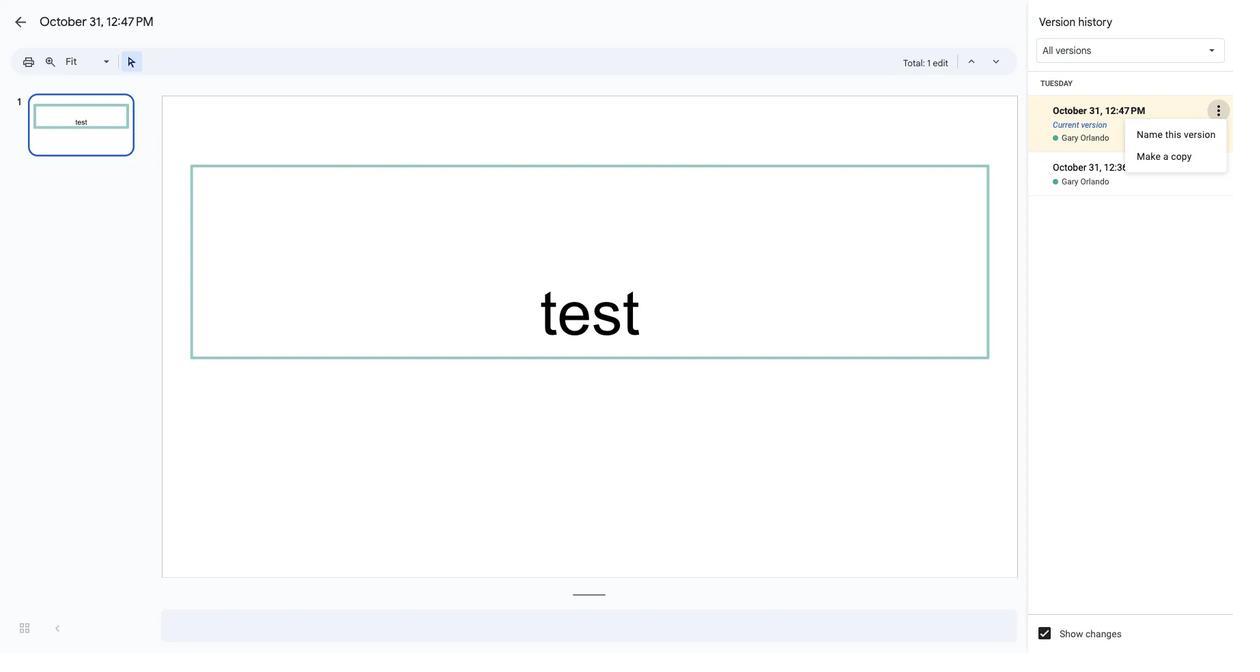 Task type: locate. For each thing, give the bounding box(es) containing it.
version right this
[[1185, 129, 1216, 140]]

2 gary from the top
[[1062, 177, 1079, 186]]

0 horizontal spatial version
[[1082, 120, 1108, 130]]

changes
[[1086, 628, 1122, 639]]

0 vertical spatial gary orlando
[[1062, 133, 1110, 143]]

gary for "cell" within 'october 31, 12:47 pm' application
[[1062, 177, 1079, 186]]

copy
[[1172, 151, 1192, 162]]

history
[[1079, 15, 1113, 29]]

1 horizontal spatial version
[[1185, 129, 1216, 140]]

1
[[928, 57, 931, 68]]

mode and view toolbar
[[904, 48, 1010, 75]]

Zoom text field
[[64, 52, 102, 71]]

current version cell
[[1029, 86, 1234, 135]]

menu
[[1126, 119, 1227, 172]]

2 gary orlando from the top
[[1062, 177, 1110, 186]]

menu containing name this version
[[1126, 119, 1227, 172]]

october
[[40, 14, 87, 29]]

2 orlando from the top
[[1081, 177, 1110, 186]]

navigation
[[0, 81, 150, 653]]

version inside menu
[[1185, 129, 1216, 140]]

name
[[1137, 129, 1163, 140]]

1 vertical spatial gary
[[1062, 177, 1079, 186]]

make a copy
[[1137, 151, 1192, 162]]

0 vertical spatial gary
[[1062, 133, 1079, 143]]

1 gary from the top
[[1062, 133, 1079, 143]]

Show changes checkbox
[[1039, 627, 1051, 639]]

a
[[1164, 151, 1169, 162]]

1 vertical spatial orlando
[[1081, 177, 1110, 186]]

gary orlando
[[1062, 133, 1110, 143], [1062, 177, 1110, 186]]

31,
[[90, 14, 104, 29]]

tuesday
[[1041, 79, 1073, 87]]

all versions
[[1043, 44, 1092, 56]]

total: 1 edit
[[904, 57, 949, 68]]

row group inside 'october 31, 12:47 pm' application
[[1029, 72, 1234, 196]]

version
[[1040, 15, 1076, 29]]

orlando
[[1081, 133, 1110, 143], [1081, 177, 1110, 186]]

menu bar banner
[[0, 0, 1234, 81]]

october 31, 12:47 pm application
[[0, 0, 1234, 653]]

october 31, 12:47 pm
[[40, 14, 154, 29]]

Zoom field
[[61, 52, 115, 72]]

all
[[1043, 44, 1054, 56]]

cell
[[1029, 152, 1234, 176]]

0 vertical spatial orlando
[[1081, 133, 1110, 143]]

version right current
[[1082, 120, 1108, 130]]

version
[[1082, 120, 1108, 130], [1185, 129, 1216, 140]]

current version
[[1053, 120, 1108, 130]]

row group
[[1029, 72, 1234, 196]]

1 vertical spatial gary orlando
[[1062, 177, 1110, 186]]

gary
[[1062, 133, 1079, 143], [1062, 177, 1079, 186]]

row group containing current version
[[1029, 72, 1234, 196]]

1 gary orlando from the top
[[1062, 133, 1110, 143]]

cell inside 'october 31, 12:47 pm' application
[[1029, 152, 1234, 176]]



Task type: vqa. For each thing, say whether or not it's contained in the screenshot.
eighth Owned by me element from the bottom
no



Task type: describe. For each thing, give the bounding box(es) containing it.
total:
[[904, 57, 925, 68]]

gary for current version cell
[[1062, 133, 1079, 143]]

this
[[1166, 129, 1182, 140]]

1 orlando from the top
[[1081, 133, 1110, 143]]

gary orlando for current version cell
[[1062, 133, 1110, 143]]

version inside cell
[[1082, 120, 1108, 130]]

make
[[1137, 151, 1161, 162]]

current
[[1053, 120, 1080, 130]]

12:47 pm
[[106, 14, 154, 29]]

version history
[[1040, 15, 1113, 29]]

versions
[[1056, 44, 1092, 56]]

show changes
[[1060, 628, 1122, 639]]

main toolbar
[[16, 51, 143, 72]]

tuesday heading
[[1029, 72, 1234, 96]]

menu inside 'october 31, 12:47 pm' application
[[1126, 119, 1227, 172]]

name this version
[[1137, 129, 1216, 140]]

all versions option
[[1043, 44, 1092, 57]]

total: 1 edit heading
[[904, 55, 949, 71]]

show
[[1060, 628, 1084, 639]]

more actions image
[[1211, 86, 1227, 135]]

navigation inside 'october 31, 12:47 pm' application
[[0, 81, 150, 653]]

gary orlando for "cell" within 'october 31, 12:47 pm' application
[[1062, 177, 1110, 186]]

Name this version text field
[[1051, 102, 1209, 120]]

version history section
[[1029, 0, 1234, 653]]

edit
[[933, 57, 949, 68]]



